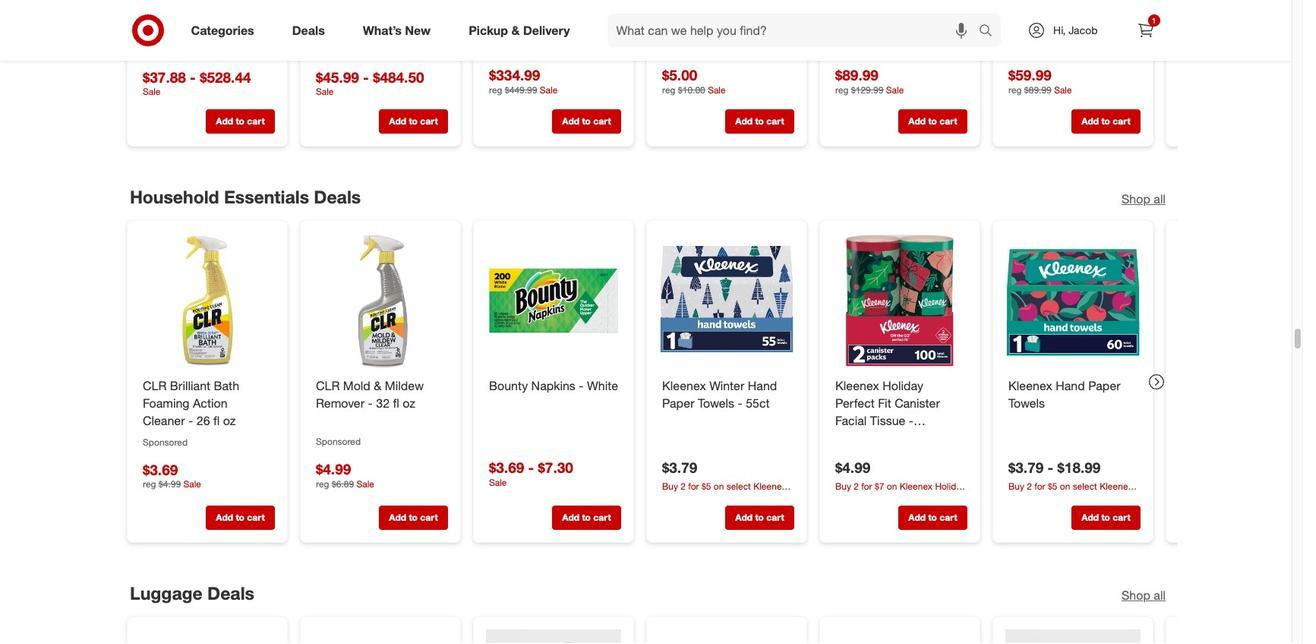 Task type: vqa. For each thing, say whether or not it's contained in the screenshot.
07430 inside the dropdown button
no



Task type: describe. For each thing, give the bounding box(es) containing it.
oz inside clr brilliant bath foaming action cleaner - 26 fl oz
[[223, 413, 235, 428]]

- inside buffalo check plush knit throw blanket - wondershop™
[[768, 3, 773, 18]]

on for $3.79
[[714, 481, 724, 492]]

napkins
[[531, 378, 575, 394]]

0 vertical spatial k-
[[1047, 0, 1058, 1]]

paper inside kleenex winter hand paper towels - 55ct
[[662, 396, 694, 411]]

bounty napkins - white
[[489, 378, 618, 394]]

speed
[[489, 3, 525, 18]]

facial
[[835, 413, 867, 428]]

hand inside kitchenaid go cordless hand mixer battery included - hearth & hand™ with magnolia $89.99 reg $129.99 sale add to cart
[[887, 3, 916, 18]]

bounty
[[489, 378, 528, 394]]

hearth inside kitchenaid artisan 10- speed stand mixer - hearth & hand™ with magnolia
[[489, 20, 526, 35]]

1
[[1152, 16, 1157, 25]]

kleenex for $4.99
[[835, 378, 879, 394]]

$3.79 for -
[[1009, 459, 1044, 476]]

foaming
[[142, 396, 189, 411]]

fl inside clr mold & mildew remover - 32 fl oz
[[393, 396, 399, 411]]

pickup
[[469, 22, 508, 38]]

hand™ inside kitchenaid artisan 10- speed stand mixer - hearth & hand™ with magnolia
[[541, 20, 576, 35]]

2 for $4.99
[[854, 481, 859, 492]]

sponsored for $37.88
[[142, 44, 187, 55]]

delivery
[[523, 22, 570, 38]]

deals link
[[279, 14, 344, 47]]

$10.00
[[678, 84, 705, 96]]

- inside $45.99 - $484.50 sale
[[363, 68, 369, 85]]

clr mold & mildew remover - 32 fl oz
[[316, 378, 424, 411]]

go
[[898, 0, 914, 1]]

towels
[[712, 494, 738, 505]]

stand
[[528, 3, 560, 18]]

white
[[587, 378, 618, 394]]

kitchenaid artisan 10- speed stand mixer - hearth & hand™ with magnolia link
[[489, 0, 618, 53]]

mold
[[343, 378, 370, 394]]

reg inside kitchenaid go cordless hand mixer battery included - hearth & hand™ with magnolia $89.99 reg $129.99 sale add to cart
[[835, 84, 849, 96]]

new
[[405, 22, 431, 38]]

- inside the kleenex holiday perfect fit canister facial tissue - 2pk/50ct
[[909, 413, 914, 428]]

1 vertical spatial k-
[[1044, 3, 1055, 18]]

$3.69 for reg
[[142, 461, 178, 478]]

hand™ inside kitchenaid go cordless hand mixer battery included - hearth & hand™ with magnolia $89.99 reg $129.99 sale add to cart
[[887, 37, 923, 53]]

nuloom bria moroccan diamond tassel area rug
[[142, 0, 250, 35]]

kleenex hand paper towels link
[[1009, 378, 1138, 412]]

$89.99 inside $59.99 reg $89.99 sale
[[1024, 84, 1052, 96]]

cleaner
[[142, 413, 185, 428]]

household
[[130, 186, 219, 208]]

26
[[196, 413, 210, 428]]

battery
[[835, 20, 874, 35]]

keurig
[[1009, 0, 1043, 1]]

55ct
[[746, 396, 770, 411]]

clr brilliant bath foaming action cleaner - 26 fl oz
[[142, 378, 239, 428]]

$89.99 inside kitchenaid go cordless hand mixer battery included - hearth & hand™ with magnolia $89.99 reg $129.99 sale add to cart
[[835, 66, 879, 84]]

$3.69 reg $4.99 sale
[[142, 461, 201, 490]]

blanket
[[724, 3, 765, 18]]

jacob
[[1069, 24, 1098, 36]]

$59.99
[[1009, 66, 1052, 84]]

$37.88 - $528.44 sale
[[142, 68, 251, 97]]

luggage
[[130, 583, 202, 604]]

winter
[[709, 378, 744, 394]]

nuloom for moroccan
[[142, 0, 191, 1]]

& inside kitchenaid go cordless hand mixer battery included - hearth & hand™ with magnolia $89.99 reg $129.99 sale add to cart
[[876, 37, 884, 53]]

- inside clr brilliant bath foaming action cleaner - 26 fl oz
[[188, 413, 193, 428]]

sale inside kitchenaid go cordless hand mixer battery included - hearth & hand™ with magnolia $89.99 reg $129.99 sale add to cart
[[886, 84, 904, 96]]

- inside kitchenaid go cordless hand mixer battery included - hearth & hand™ with magnolia $89.99 reg $129.99 sale add to cart
[[927, 20, 932, 35]]

shop all for luggage deals
[[1122, 588, 1166, 603]]

pod
[[1081, 3, 1103, 18]]

keurig k-mini single- serve k-cup pod coffee maker link
[[1009, 0, 1138, 37]]

$334.99
[[489, 66, 540, 84]]

artisan
[[552, 0, 590, 1]]

luggage deals
[[130, 583, 254, 604]]

bria
[[195, 0, 216, 1]]

kleenex holiday perfect fit canister facial tissue - 2pk/50ct link
[[835, 378, 965, 446]]

categories
[[191, 22, 254, 38]]

add inside kitchenaid go cordless hand mixer battery included - hearth & hand™ with magnolia $89.99 reg $129.99 sale add to cart
[[909, 116, 926, 127]]

kitchenaid artisan 10- speed stand mixer - hearth & hand™ with magnolia
[[489, 0, 612, 53]]

$3.79 buy 2 for $5 on select kleenex hand paper towels
[[662, 459, 786, 505]]

$6.89
[[332, 479, 354, 490]]

kleenex hand paper towels
[[1009, 378, 1121, 411]]

$4.99 reg $6.89 sale
[[316, 461, 374, 490]]

canister inside the kleenex holiday perfect fit canister facial tissue - 2pk/50ct
[[895, 396, 940, 411]]

$449.99
[[505, 84, 537, 96]]

- inside clr mold & mildew remover - 32 fl oz
[[368, 396, 373, 411]]

$3.69 for -
[[489, 459, 524, 476]]

modern
[[316, 3, 358, 18]]

$7
[[875, 481, 884, 492]]

shop all link for household essentials deals
[[1122, 191, 1166, 208]]

buffalo check plush knit throw blanket - wondershop™ link
[[662, 0, 791, 37]]

sale for $3.69
[[183, 479, 201, 490]]

$59.99 reg $89.99 sale
[[1009, 66, 1072, 96]]

kleenex for $3.79
[[662, 378, 706, 394]]

buy for $3.79
[[662, 481, 678, 492]]

$5.00 reg $10.00 sale
[[662, 66, 726, 96]]

nuloom chastin modern abstract area rug
[[316, 0, 436, 35]]

area inside nuloom chastin modern abstract area rug
[[411, 3, 436, 18]]

pickup & delivery link
[[456, 14, 589, 47]]

$4.99 buy 2 for $7 on kleenex holiday perfect fit canister
[[835, 459, 966, 505]]

rug inside nuloom chastin modern abstract area rug
[[316, 20, 338, 35]]

$5
[[702, 481, 711, 492]]

& inside kitchenaid artisan 10- speed stand mixer - hearth & hand™ with magnolia
[[529, 20, 537, 35]]

cart inside kitchenaid go cordless hand mixer battery included - hearth & hand™ with magnolia $89.99 reg $129.99 sale add to cart
[[940, 116, 957, 127]]

rug inside nuloom bria moroccan diamond tassel area rug
[[208, 20, 229, 35]]

sale for $4.99
[[356, 479, 374, 490]]

what's new
[[363, 22, 431, 38]]

paper
[[685, 494, 709, 505]]

sale for $5.00
[[708, 84, 726, 96]]

nuloom chastin modern abstract area rug link
[[316, 0, 445, 37]]

1 vertical spatial deals
[[314, 186, 361, 208]]

1 link
[[1129, 14, 1163, 47]]

clr for $3.69
[[142, 378, 166, 394]]

$334.99 reg $449.99 sale
[[489, 66, 558, 96]]

fl inside clr brilliant bath foaming action cleaner - 26 fl oz
[[213, 413, 219, 428]]

shop all link for luggage deals
[[1122, 587, 1166, 605]]

canister inside $4.99 buy 2 for $7 on kleenex holiday perfect fit canister
[[880, 494, 914, 505]]

plush
[[742, 0, 772, 1]]

bath
[[214, 378, 239, 394]]

perfect inside the kleenex holiday perfect fit canister facial tissue - 2pk/50ct
[[835, 396, 875, 411]]

what's
[[363, 22, 402, 38]]

mildew
[[385, 378, 424, 394]]

- inside kleenex winter hand paper towels - 55ct
[[738, 396, 742, 411]]

hand
[[662, 494, 683, 505]]

kleenex holiday perfect fit canister facial tissue - 2pk/50ct
[[835, 378, 940, 446]]

all for household essentials deals
[[1154, 192, 1166, 207]]

included
[[877, 20, 924, 35]]

32
[[376, 396, 389, 411]]

keurig k-mini single- serve k-cup pod coffee maker
[[1009, 0, 1123, 35]]



Task type: locate. For each thing, give the bounding box(es) containing it.
8pc complete travel toiletry set dark ivy - open story™ image
[[1006, 630, 1141, 644], [1006, 630, 1141, 644]]

2 clr from the left
[[316, 378, 340, 394]]

0 horizontal spatial hand
[[748, 378, 777, 394]]

$4.99 for $4.99 buy 2 for $7 on kleenex holiday perfect fit canister
[[835, 459, 871, 477]]

reg down $5.00
[[662, 84, 675, 96]]

- inside kitchenaid artisan 10- speed stand mixer - hearth & hand™ with magnolia
[[597, 3, 602, 18]]

0 vertical spatial shop all link
[[1122, 191, 1166, 208]]

2 rug from the left
[[316, 20, 338, 35]]

1 vertical spatial oz
[[223, 413, 235, 428]]

2 shop from the top
[[1122, 588, 1151, 603]]

reg for $3.69
[[142, 479, 156, 490]]

- left 26
[[188, 413, 193, 428]]

- down the plush
[[768, 3, 773, 18]]

reg down the $59.99
[[1009, 84, 1022, 96]]

- right $45.99
[[363, 68, 369, 85]]

2 left $7
[[854, 481, 859, 492]]

buy inside $3.79 buy 2 for $5 on select kleenex hand paper towels
[[662, 481, 678, 492]]

2 up hand
[[681, 481, 686, 492]]

add to cart button
[[206, 110, 275, 134], [379, 110, 448, 134], [552, 110, 621, 134], [725, 110, 794, 134], [898, 110, 968, 134], [1072, 110, 1141, 134], [206, 506, 275, 531], [379, 506, 448, 531], [552, 506, 621, 531], [725, 506, 794, 531], [898, 506, 968, 531], [1072, 506, 1141, 531]]

1 vertical spatial canister
[[880, 494, 914, 505]]

- inside bounty napkins - white link
[[579, 378, 584, 394]]

oz down the mildew
[[402, 396, 415, 411]]

0 horizontal spatial rug
[[208, 20, 229, 35]]

0 horizontal spatial kitchenaid
[[489, 0, 548, 1]]

What can we help you find? suggestions appear below search field
[[607, 14, 983, 47]]

$4.99 inside $3.69 reg $4.99 sale
[[158, 479, 181, 490]]

fl right 26
[[213, 413, 219, 428]]

sale inside $59.99 reg $89.99 sale
[[1054, 84, 1072, 96]]

0 vertical spatial shop
[[1122, 192, 1151, 207]]

0 vertical spatial hand™
[[541, 20, 576, 35]]

0 vertical spatial perfect
[[835, 396, 875, 411]]

1 clr from the left
[[142, 378, 166, 394]]

$3.79 for buy
[[662, 459, 697, 476]]

kleenex
[[662, 378, 706, 394], [835, 378, 879, 394], [1009, 378, 1053, 394], [753, 481, 786, 492], [900, 481, 933, 492]]

$4.99 down 2pk/50ct
[[835, 459, 871, 477]]

what's new link
[[350, 14, 450, 47]]

1 nuloom from the left
[[142, 0, 191, 1]]

sponsored for $3.69
[[142, 437, 187, 448]]

towels up $3.79 - $18.99
[[1009, 396, 1045, 411]]

perfect down 2pk/50ct
[[835, 494, 865, 505]]

1 horizontal spatial rug
[[316, 20, 338, 35]]

clr up foaming
[[142, 378, 166, 394]]

$4.99
[[835, 459, 871, 477], [316, 461, 351, 478], [158, 479, 181, 490]]

$3.69 down "cleaner"
[[142, 461, 178, 478]]

$3.69 left $7.30
[[489, 459, 524, 476]]

rug down diamond
[[208, 20, 229, 35]]

sale for $37.88 - $528.44
[[142, 86, 160, 97]]

0 horizontal spatial magnolia
[[489, 37, 539, 53]]

2 shop all from the top
[[1122, 588, 1166, 603]]

deals right essentials
[[314, 186, 361, 208]]

canister up tissue
[[895, 396, 940, 411]]

$4.99 for $4.99 reg $6.89 sale
[[316, 461, 351, 478]]

perfect
[[835, 396, 875, 411], [835, 494, 865, 505]]

1 towels from the left
[[698, 396, 734, 411]]

2 $3.79 from the left
[[1009, 459, 1044, 476]]

essentials
[[224, 186, 309, 208]]

1 horizontal spatial towels
[[1009, 396, 1045, 411]]

hand™ down included in the top of the page
[[887, 37, 923, 53]]

1 vertical spatial with
[[926, 37, 949, 53]]

$484.50
[[373, 68, 424, 85]]

fit inside $4.99 buy 2 for $7 on kleenex holiday perfect fit canister
[[867, 494, 877, 505]]

1 vertical spatial magnolia
[[835, 55, 885, 70]]

reg for $59.99
[[1009, 84, 1022, 96]]

0 vertical spatial oz
[[402, 396, 415, 411]]

rug down the modern
[[316, 20, 338, 35]]

search button
[[973, 14, 1009, 50]]

$4.99 down "cleaner"
[[158, 479, 181, 490]]

$4.99 up $6.89
[[316, 461, 351, 478]]

0 horizontal spatial buy
[[662, 481, 678, 492]]

2 shop all link from the top
[[1122, 587, 1166, 605]]

shop for luggage deals
[[1122, 588, 1151, 603]]

0 horizontal spatial towels
[[698, 396, 734, 411]]

buy 2 for $7 on kleenex holiday perfect fit canister button
[[835, 480, 968, 505]]

2 inside $3.79 buy 2 for $5 on select kleenex hand paper towels
[[681, 481, 686, 492]]

1 vertical spatial holiday
[[935, 481, 966, 492]]

1 shop from the top
[[1122, 192, 1151, 207]]

magnolia up the $334.99
[[489, 37, 539, 53]]

to inside kitchenaid go cordless hand mixer battery included - hearth & hand™ with magnolia $89.99 reg $129.99 sale add to cart
[[928, 116, 937, 127]]

- right included in the top of the page
[[927, 20, 932, 35]]

0 horizontal spatial nuloom
[[142, 0, 191, 1]]

1 shop all link from the top
[[1122, 191, 1166, 208]]

area inside nuloom bria moroccan diamond tassel area rug
[[179, 20, 204, 35]]

kleenex winter hand paper towels - 55ct
[[662, 378, 777, 411]]

canister down $7
[[880, 494, 914, 505]]

0 horizontal spatial holiday
[[883, 378, 923, 394]]

sponsored down "cleaner"
[[142, 437, 187, 448]]

- left 55ct
[[738, 396, 742, 411]]

0 vertical spatial deals
[[292, 22, 325, 38]]

1 horizontal spatial $89.99
[[1024, 84, 1052, 96]]

pickup & delivery
[[469, 22, 570, 38]]

0 horizontal spatial for
[[688, 481, 699, 492]]

fit up tissue
[[878, 396, 891, 411]]

$3.69 inside $3.69 reg $4.99 sale
[[142, 461, 178, 478]]

hearth down speed
[[489, 20, 526, 35]]

& inside clr mold & mildew remover - 32 fl oz
[[374, 378, 381, 394]]

kitchenaid up speed
[[489, 0, 548, 1]]

k- up hi,
[[1044, 3, 1055, 18]]

2 horizontal spatial hand
[[1056, 378, 1085, 394]]

1 perfect from the top
[[835, 396, 875, 411]]

oz down action
[[223, 413, 235, 428]]

fl right 32
[[393, 396, 399, 411]]

on inside $3.79 buy 2 for $5 on select kleenex hand paper towels
[[714, 481, 724, 492]]

0 vertical spatial shop all
[[1122, 192, 1166, 207]]

0 horizontal spatial clr
[[142, 378, 166, 394]]

with left search button
[[926, 37, 949, 53]]

- right $37.88
[[190, 68, 196, 85]]

0 vertical spatial hearth
[[489, 20, 526, 35]]

0 horizontal spatial 2
[[681, 481, 686, 492]]

holiday right $7
[[935, 481, 966, 492]]

nuloom up the modern
[[316, 0, 364, 1]]

hearth down battery
[[835, 37, 873, 53]]

towels down winter
[[698, 396, 734, 411]]

kitchenaid for speed
[[489, 0, 548, 1]]

cup
[[1055, 3, 1078, 18]]

brilliant
[[170, 378, 210, 394]]

$5.00
[[662, 66, 697, 84]]

sponsored for $4.99
[[316, 436, 361, 448]]

0 horizontal spatial paper
[[662, 396, 694, 411]]

kitchenaid go cordless hand mixer battery included - hearth & hand™ with magnolia $89.99 reg $129.99 sale add to cart
[[835, 0, 957, 127]]

for for $3.79
[[688, 481, 699, 492]]

$45.99 - $484.50 sale
[[316, 68, 424, 97]]

0 horizontal spatial oz
[[223, 413, 235, 428]]

cart
[[247, 116, 265, 127], [420, 116, 438, 127], [593, 116, 611, 127], [766, 116, 784, 127], [940, 116, 957, 127], [1113, 116, 1131, 127], [247, 512, 265, 524], [420, 512, 438, 524], [593, 512, 611, 524], [766, 512, 784, 524], [940, 512, 957, 524], [1113, 512, 1131, 524]]

on
[[714, 481, 724, 492], [887, 481, 897, 492]]

clr mold & mildew remover - 32 fl oz image
[[313, 233, 448, 368], [313, 233, 448, 368]]

diamond
[[201, 3, 250, 18]]

0 horizontal spatial fit
[[867, 494, 877, 505]]

clr for $4.99
[[316, 378, 340, 394]]

k-
[[1047, 0, 1058, 1], [1044, 3, 1055, 18]]

- inside $3.69 - $7.30 sale
[[528, 459, 534, 476]]

with inside kitchenaid go cordless hand mixer battery included - hearth & hand™ with magnolia $89.99 reg $129.99 sale add to cart
[[926, 37, 949, 53]]

1 vertical spatial paper
[[662, 396, 694, 411]]

2 mixer from the left
[[920, 3, 950, 18]]

holiday up tissue
[[883, 378, 923, 394]]

kitchenaid inside kitchenaid go cordless hand mixer battery included - hearth & hand™ with magnolia $89.99 reg $129.99 sale add to cart
[[835, 0, 895, 1]]

throw
[[687, 3, 721, 18]]

mixer inside kitchenaid artisan 10- speed stand mixer - hearth & hand™ with magnolia
[[564, 3, 594, 18]]

2 horizontal spatial $4.99
[[835, 459, 871, 477]]

on for $4.99
[[887, 481, 897, 492]]

1 rug from the left
[[208, 20, 229, 35]]

buy for $4.99
[[835, 481, 851, 492]]

mixer inside kitchenaid go cordless hand mixer battery included - hearth & hand™ with magnolia $89.99 reg $129.99 sale add to cart
[[920, 3, 950, 18]]

0 vertical spatial fl
[[393, 396, 399, 411]]

$3.69 inside $3.69 - $7.30 sale
[[489, 459, 524, 476]]

nuloom up moroccan
[[142, 0, 191, 1]]

1 horizontal spatial hand™
[[887, 37, 923, 53]]

kitchenaid up cordless
[[835, 0, 895, 1]]

wondershop™
[[662, 20, 738, 35]]

buy inside $4.99 buy 2 for $7 on kleenex holiday perfect fit canister
[[835, 481, 851, 492]]

kleenex winter hand paper towels - 55ct link
[[662, 378, 791, 412]]

0 horizontal spatial hearth
[[489, 20, 526, 35]]

buy left $7
[[835, 481, 851, 492]]

clr
[[142, 378, 166, 394], [316, 378, 340, 394]]

perfect up the facial
[[835, 396, 875, 411]]

sale inside $45.99 - $484.50 sale
[[316, 86, 334, 97]]

coffee
[[1009, 20, 1045, 35]]

for left $7
[[861, 481, 872, 492]]

serve
[[1009, 3, 1040, 18]]

nuloom bria moroccan diamond tassel area rug link
[[142, 0, 272, 37]]

reg left $6.89
[[316, 479, 329, 490]]

clr brilliant bath foaming action cleaner - 26 fl oz image
[[139, 233, 275, 368], [139, 233, 275, 368]]

rug
[[208, 20, 229, 35], [316, 20, 338, 35]]

for for $4.99
[[861, 481, 872, 492]]

1 horizontal spatial fit
[[878, 396, 891, 411]]

shop for household essentials deals
[[1122, 192, 1151, 207]]

kitchenaid
[[489, 0, 548, 1], [835, 0, 895, 1]]

nuloom for modern
[[316, 0, 364, 1]]

with inside kitchenaid artisan 10- speed stand mixer - hearth & hand™ with magnolia
[[580, 20, 602, 35]]

1 vertical spatial fl
[[213, 413, 219, 428]]

to
[[235, 116, 244, 127], [409, 116, 417, 127], [582, 116, 591, 127], [755, 116, 764, 127], [928, 116, 937, 127], [1102, 116, 1110, 127], [235, 512, 244, 524], [409, 512, 417, 524], [582, 512, 591, 524], [755, 512, 764, 524], [928, 512, 937, 524], [1102, 512, 1110, 524]]

k- up cup
[[1047, 0, 1058, 1]]

mixer down the artisan
[[564, 3, 594, 18]]

sponsored up the $4.99 reg $6.89 sale
[[316, 436, 361, 448]]

$3.79 inside $3.79 buy 2 for $5 on select kleenex hand paper towels
[[662, 459, 697, 476]]

for
[[688, 481, 699, 492], [861, 481, 872, 492]]

oz inside clr mold & mildew remover - 32 fl oz
[[402, 396, 415, 411]]

- left $7.30
[[528, 459, 534, 476]]

hardside carry on suitcase - open story™ image
[[486, 630, 621, 644], [486, 630, 621, 644]]

holiday
[[883, 378, 923, 394], [935, 481, 966, 492]]

sale
[[540, 84, 558, 96], [708, 84, 726, 96], [886, 84, 904, 96], [1054, 84, 1072, 96], [142, 86, 160, 97], [316, 86, 334, 97], [489, 477, 507, 488], [356, 479, 374, 490], [183, 479, 201, 490]]

kitchenaid go cordless hand mixer battery included - hearth & hand™ with magnolia link
[[835, 0, 965, 70]]

- left $18.99
[[1048, 459, 1054, 476]]

clr inside clr mold & mildew remover - 32 fl oz
[[316, 378, 340, 394]]

1 horizontal spatial clr
[[316, 378, 340, 394]]

0 vertical spatial with
[[580, 20, 602, 35]]

1 horizontal spatial hearth
[[835, 37, 873, 53]]

reg inside $59.99 reg $89.99 sale
[[1009, 84, 1022, 96]]

deals right luggage
[[207, 583, 254, 604]]

2 towels from the left
[[1009, 396, 1045, 411]]

1 mixer from the left
[[564, 3, 594, 18]]

$3.79 left $18.99
[[1009, 459, 1044, 476]]

1 horizontal spatial nuloom
[[316, 0, 364, 1]]

sale for $334.99
[[540, 84, 558, 96]]

towels inside kleenex winter hand paper towels - 55ct
[[698, 396, 734, 411]]

on inside $4.99 buy 2 for $7 on kleenex holiday perfect fit canister
[[887, 481, 897, 492]]

all
[[1154, 192, 1166, 207], [1154, 588, 1166, 603]]

2 vertical spatial deals
[[207, 583, 254, 604]]

buy up hand
[[662, 481, 678, 492]]

reg for $334.99
[[489, 84, 502, 96]]

&
[[529, 20, 537, 35], [512, 22, 520, 38], [876, 37, 884, 53], [374, 378, 381, 394]]

bounty napkins - white image
[[486, 233, 621, 368], [486, 233, 621, 368]]

1 horizontal spatial $3.69
[[489, 459, 524, 476]]

all for luggage deals
[[1154, 588, 1166, 603]]

kleenex for $3.79 - $18.99
[[1009, 378, 1053, 394]]

0 horizontal spatial mixer
[[564, 3, 594, 18]]

sale inside $37.88 - $528.44 sale
[[142, 86, 160, 97]]

area down moroccan
[[179, 20, 204, 35]]

search
[[973, 24, 1009, 39]]

sale inside $3.69 reg $4.99 sale
[[183, 479, 201, 490]]

1 shop all from the top
[[1122, 192, 1166, 207]]

0 vertical spatial all
[[1154, 192, 1166, 207]]

sale inside the $4.99 reg $6.89 sale
[[356, 479, 374, 490]]

select
[[727, 481, 751, 492]]

bounty napkins - white link
[[489, 378, 618, 395]]

buffalo
[[662, 0, 700, 1]]

remover
[[316, 396, 364, 411]]

- right tissue
[[909, 413, 914, 428]]

reg inside the $4.99 reg $6.89 sale
[[316, 479, 329, 490]]

0 horizontal spatial area
[[179, 20, 204, 35]]

$4.99 inside $4.99 buy 2 for $7 on kleenex holiday perfect fit canister
[[835, 459, 871, 477]]

area up the new
[[411, 3, 436, 18]]

0 vertical spatial canister
[[895, 396, 940, 411]]

clr up remover
[[316, 378, 340, 394]]

$37.88
[[142, 68, 186, 85]]

for left $5
[[688, 481, 699, 492]]

10-
[[593, 0, 612, 1]]

deals down the modern
[[292, 22, 325, 38]]

kleenex inside $3.79 buy 2 for $5 on select kleenex hand paper towels
[[753, 481, 786, 492]]

on right $5
[[714, 481, 724, 492]]

kleenex winter hand paper towels - 55ct image
[[659, 233, 794, 368], [659, 233, 794, 368]]

2 kitchenaid from the left
[[835, 0, 895, 1]]

2 inside $4.99 buy 2 for $7 on kleenex holiday perfect fit canister
[[854, 481, 859, 492]]

2 nuloom from the left
[[316, 0, 364, 1]]

1 horizontal spatial on
[[887, 481, 897, 492]]

1 vertical spatial area
[[179, 20, 204, 35]]

kitchenaid for hand
[[835, 0, 895, 1]]

hi,
[[1054, 24, 1066, 36]]

reg down the $334.99
[[489, 84, 502, 96]]

nuloom
[[142, 0, 191, 1], [316, 0, 364, 1]]

2 all from the top
[[1154, 588, 1166, 603]]

nuloom inside nuloom chastin modern abstract area rug
[[316, 0, 364, 1]]

1 kitchenaid from the left
[[489, 0, 548, 1]]

0 vertical spatial fit
[[878, 396, 891, 411]]

1 all from the top
[[1154, 192, 1166, 207]]

sale for $3.69 - $7.30
[[489, 477, 507, 488]]

shop all link
[[1122, 191, 1166, 208], [1122, 587, 1166, 605]]

$3.69
[[489, 459, 524, 476], [142, 461, 178, 478]]

fit down $7
[[867, 494, 877, 505]]

$3.79 up hand
[[662, 459, 697, 476]]

1 horizontal spatial buy
[[835, 481, 851, 492]]

1 horizontal spatial $3.79
[[1009, 459, 1044, 476]]

kleenex inside $4.99 buy 2 for $7 on kleenex holiday perfect fit canister
[[900, 481, 933, 492]]

kleenex inside kleenex winter hand paper towels - 55ct
[[662, 378, 706, 394]]

for inside $3.79 buy 2 for $5 on select kleenex hand paper towels
[[688, 481, 699, 492]]

kleenex hand paper towels image
[[1006, 233, 1141, 368], [1006, 233, 1141, 368]]

reg down "cleaner"
[[142, 479, 156, 490]]

1 vertical spatial hand™
[[887, 37, 923, 53]]

- left 32
[[368, 396, 373, 411]]

kleenex inside kleenex hand paper towels
[[1009, 378, 1053, 394]]

hearth inside kitchenaid go cordless hand mixer battery included - hearth & hand™ with magnolia $89.99 reg $129.99 sale add to cart
[[835, 37, 873, 53]]

canister
[[895, 396, 940, 411], [880, 494, 914, 505]]

sale inside the $5.00 reg $10.00 sale
[[708, 84, 726, 96]]

reg inside the $5.00 reg $10.00 sale
[[662, 84, 675, 96]]

0 horizontal spatial $3.69
[[142, 461, 178, 478]]

0 horizontal spatial hand™
[[541, 20, 576, 35]]

deals
[[292, 22, 325, 38], [314, 186, 361, 208], [207, 583, 254, 604]]

1 vertical spatial all
[[1154, 588, 1166, 603]]

buy
[[662, 481, 678, 492], [835, 481, 851, 492]]

holiday inside the kleenex holiday perfect fit canister facial tissue - 2pk/50ct
[[883, 378, 923, 394]]

add to cart
[[216, 116, 265, 127], [389, 116, 438, 127], [562, 116, 611, 127], [735, 116, 784, 127], [1082, 116, 1131, 127], [216, 512, 265, 524], [389, 512, 438, 524], [562, 512, 611, 524], [735, 512, 784, 524], [909, 512, 957, 524], [1082, 512, 1131, 524]]

towels inside kleenex hand paper towels
[[1009, 396, 1045, 411]]

$89.99 down the $59.99
[[1024, 84, 1052, 96]]

maker
[[1048, 20, 1082, 35]]

cordless
[[835, 3, 884, 18]]

magnolia inside kitchenaid artisan 10- speed stand mixer - hearth & hand™ with magnolia
[[489, 37, 539, 53]]

1 horizontal spatial holiday
[[935, 481, 966, 492]]

1 horizontal spatial mixer
[[920, 3, 950, 18]]

abstract
[[362, 3, 407, 18]]

0 horizontal spatial $3.79
[[662, 459, 697, 476]]

1 horizontal spatial magnolia
[[835, 55, 885, 70]]

kleenex inside the kleenex holiday perfect fit canister facial tissue - 2pk/50ct
[[835, 378, 879, 394]]

reg inside $3.69 reg $4.99 sale
[[142, 479, 156, 490]]

2pk/50ct
[[835, 430, 884, 446]]

fit
[[878, 396, 891, 411], [867, 494, 877, 505]]

1 $3.79 from the left
[[662, 459, 697, 476]]

2 perfect from the top
[[835, 494, 865, 505]]

0 vertical spatial paper
[[1089, 378, 1121, 394]]

kitchenaid inside kitchenaid artisan 10- speed stand mixer - hearth & hand™ with magnolia
[[489, 0, 548, 1]]

1 vertical spatial shop
[[1122, 588, 1151, 603]]

2 for $3.79
[[681, 481, 686, 492]]

clr inside clr brilliant bath foaming action cleaner - 26 fl oz
[[142, 378, 166, 394]]

hand inside kleenex hand paper towels
[[1056, 378, 1085, 394]]

1 vertical spatial shop all link
[[1122, 587, 1166, 605]]

on right $7
[[887, 481, 897, 492]]

1 vertical spatial shop all
[[1122, 588, 1166, 603]]

kleenex holiday perfect fit canister facial tissue - 2pk/50ct image
[[832, 233, 968, 368], [832, 233, 968, 368]]

1 horizontal spatial fl
[[393, 396, 399, 411]]

sale for $45.99 - $484.50
[[316, 86, 334, 97]]

0 horizontal spatial with
[[580, 20, 602, 35]]

for inside $4.99 buy 2 for $7 on kleenex holiday perfect fit canister
[[861, 481, 872, 492]]

sponsored down the tassel
[[142, 44, 187, 55]]

hi, jacob
[[1054, 24, 1098, 36]]

nuloom inside nuloom bria moroccan diamond tassel area rug
[[142, 0, 191, 1]]

0 horizontal spatial $4.99
[[158, 479, 181, 490]]

magnolia up $129.99
[[835, 55, 885, 70]]

0 horizontal spatial fl
[[213, 413, 219, 428]]

- inside $37.88 - $528.44 sale
[[190, 68, 196, 85]]

moroccan
[[142, 3, 197, 18]]

reg for $4.99
[[316, 479, 329, 490]]

1 horizontal spatial 2
[[854, 481, 859, 492]]

perfect inside $4.99 buy 2 for $7 on kleenex holiday perfect fit canister
[[835, 494, 865, 505]]

0 vertical spatial area
[[411, 3, 436, 18]]

1 horizontal spatial paper
[[1089, 378, 1121, 394]]

- down 10-
[[597, 3, 602, 18]]

0 vertical spatial magnolia
[[489, 37, 539, 53]]

1 horizontal spatial for
[[861, 481, 872, 492]]

1 horizontal spatial kitchenaid
[[835, 0, 895, 1]]

shop all for household essentials deals
[[1122, 192, 1166, 207]]

hand inside kleenex winter hand paper towels - 55ct
[[748, 378, 777, 394]]

mixer up included in the top of the page
[[920, 3, 950, 18]]

1 horizontal spatial with
[[926, 37, 949, 53]]

0 horizontal spatial on
[[714, 481, 724, 492]]

1 horizontal spatial $4.99
[[316, 461, 351, 478]]

- left white
[[579, 378, 584, 394]]

$129.99
[[851, 84, 884, 96]]

1 horizontal spatial oz
[[402, 396, 415, 411]]

reg inside $334.99 reg $449.99 sale
[[489, 84, 502, 96]]

magnolia inside kitchenaid go cordless hand mixer battery included - hearth & hand™ with magnolia $89.99 reg $129.99 sale add to cart
[[835, 55, 885, 70]]

with down 10-
[[580, 20, 602, 35]]

reg for $5.00
[[662, 84, 675, 96]]

1 vertical spatial hearth
[[835, 37, 873, 53]]

holiday inside $4.99 buy 2 for $7 on kleenex holiday perfect fit canister
[[935, 481, 966, 492]]

check
[[704, 0, 739, 1]]

paper inside kleenex hand paper towels
[[1089, 378, 1121, 394]]

$89.99 up $129.99
[[835, 66, 879, 84]]

fit inside the kleenex holiday perfect fit canister facial tissue - 2pk/50ct
[[878, 396, 891, 411]]

reg left $129.99
[[835, 84, 849, 96]]

0 vertical spatial holiday
[[883, 378, 923, 394]]

1 horizontal spatial hand
[[887, 3, 916, 18]]

sale for $59.99
[[1054, 84, 1072, 96]]

sale inside $3.69 - $7.30 sale
[[489, 477, 507, 488]]

buy 2 for $5 on select kleenex hand paper towels button
[[662, 480, 794, 505]]

tassel
[[142, 20, 176, 35]]

shop all
[[1122, 192, 1166, 207], [1122, 588, 1166, 603]]

sale inside $334.99 reg $449.99 sale
[[540, 84, 558, 96]]

knit
[[662, 3, 684, 18]]

1 horizontal spatial area
[[411, 3, 436, 18]]

hand™ down stand
[[541, 20, 576, 35]]

$45.99
[[316, 68, 359, 85]]

0 horizontal spatial $89.99
[[835, 66, 879, 84]]

tissue
[[870, 413, 906, 428]]

1 vertical spatial fit
[[867, 494, 877, 505]]

1 vertical spatial perfect
[[835, 494, 865, 505]]

$4.99 inside the $4.99 reg $6.89 sale
[[316, 461, 351, 478]]



